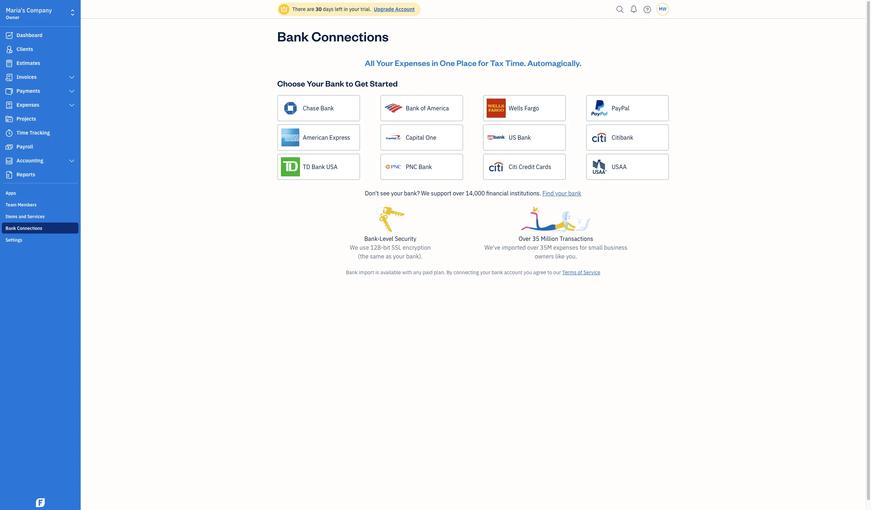 Task type: describe. For each thing, give the bounding box(es) containing it.
timer image
[[5, 130, 14, 137]]

chevron large down image for invoices
[[69, 75, 75, 80]]

connecting
[[454, 269, 479, 276]]

ssl
[[392, 244, 402, 251]]

by
[[447, 269, 453, 276]]

usa
[[327, 163, 338, 171]]

services
[[27, 214, 45, 220]]

wells
[[509, 105, 524, 112]]

clients link
[[2, 43, 79, 56]]

wells fargo
[[509, 105, 540, 112]]

time tracking
[[17, 130, 50, 136]]

usaa
[[612, 163, 627, 171]]

american express
[[303, 134, 351, 141]]

bank connections link
[[2, 223, 79, 234]]

find your bank link
[[543, 190, 582, 197]]

go to help image
[[642, 4, 654, 15]]

plan.
[[434, 269, 446, 276]]

started
[[370, 78, 398, 88]]

terms
[[563, 269, 577, 276]]

estimates link
[[2, 57, 79, 70]]

1 horizontal spatial we
[[422, 190, 430, 197]]

apps
[[6, 191, 16, 196]]

(the
[[358, 253, 369, 260]]

get
[[355, 78, 369, 88]]

bank right chase
[[321, 105, 334, 112]]

client image
[[5, 46, 14, 53]]

chase bank
[[303, 105, 334, 112]]

imported
[[502, 244, 526, 251]]

bank?
[[404, 190, 420, 197]]

us bank
[[509, 134, 531, 141]]

available
[[381, 269, 401, 276]]

american
[[303, 134, 328, 141]]

your right find
[[556, 190, 568, 197]]

we inside bank-level security we use 128-bit ssl encryption (the same as your bank).
[[350, 244, 358, 251]]

upgrade account link
[[373, 6, 415, 12]]

capital one
[[406, 134, 437, 141]]

0 horizontal spatial of
[[421, 105, 426, 112]]

paid
[[423, 269, 433, 276]]

money image
[[5, 144, 14, 151]]

1 vertical spatial in
[[432, 58, 439, 68]]

citi
[[509, 163, 518, 171]]

citibank
[[612, 134, 634, 141]]

1 vertical spatial to
[[548, 269, 553, 276]]

account
[[505, 269, 523, 276]]

with
[[403, 269, 412, 276]]

trial.
[[361, 6, 371, 12]]

reports link
[[2, 169, 79, 182]]

see
[[381, 190, 390, 197]]

citi credit cards
[[509, 163, 552, 171]]

14,000
[[466, 190, 485, 197]]

dashboard image
[[5, 32, 14, 39]]

expenses
[[554, 244, 579, 251]]

1 vertical spatial of
[[578, 269, 583, 276]]

accounting link
[[2, 155, 79, 168]]

team
[[6, 202, 17, 208]]

days
[[323, 6, 334, 12]]

our
[[554, 269, 562, 276]]

use
[[360, 244, 369, 251]]

pnc
[[406, 163, 418, 171]]

pnc bank
[[406, 163, 432, 171]]

main element
[[0, 0, 99, 511]]

invoices
[[17, 74, 37, 80]]

chevron large down image for accounting
[[69, 158, 75, 164]]

choose your bank to get started
[[278, 78, 398, 88]]

chart image
[[5, 157, 14, 165]]

invoice image
[[5, 74, 14, 81]]

owner
[[6, 15, 19, 20]]

import
[[359, 269, 375, 276]]

bank right 'pnc'
[[419, 163, 432, 171]]

over for 35m
[[528, 244, 539, 251]]

mw
[[659, 6, 667, 12]]

left
[[335, 6, 343, 12]]

td bank usa
[[303, 163, 338, 171]]

35m
[[541, 244, 552, 251]]

expense image
[[5, 102, 14, 109]]

1 horizontal spatial bank connections
[[278, 28, 389, 45]]

apps link
[[2, 188, 79, 199]]

chevron large down image
[[69, 88, 75, 94]]

your right see on the top
[[391, 190, 403, 197]]

128-
[[371, 244, 384, 251]]

connections inside main element
[[17, 226, 42, 231]]

your right connecting
[[481, 269, 491, 276]]

choose
[[278, 78, 305, 88]]

don't
[[365, 190, 379, 197]]

payments
[[17, 88, 40, 94]]

tax
[[491, 58, 504, 68]]

bank-level security we use 128-bit ssl encryption (the same as your bank).
[[350, 235, 431, 260]]

america
[[428, 105, 449, 112]]

automagically.
[[528, 58, 582, 68]]

clients
[[17, 46, 33, 52]]

your inside bank-level security we use 128-bit ssl encryption (the same as your bank).
[[393, 253, 405, 260]]

we've
[[485, 244, 501, 251]]

is
[[376, 269, 380, 276]]

items and services
[[6, 214, 45, 220]]



Task type: locate. For each thing, give the bounding box(es) containing it.
1 vertical spatial expenses
[[17, 102, 39, 108]]

report image
[[5, 171, 14, 179]]

connections
[[312, 28, 389, 45], [17, 226, 42, 231]]

0 vertical spatial of
[[421, 105, 426, 112]]

0 horizontal spatial your
[[307, 78, 324, 88]]

0 horizontal spatial to
[[346, 78, 354, 88]]

your
[[377, 58, 394, 68], [307, 78, 324, 88]]

1 vertical spatial we
[[350, 244, 358, 251]]

settings
[[6, 238, 22, 243]]

any
[[414, 269, 422, 276]]

1 horizontal spatial connections
[[312, 28, 389, 45]]

place
[[457, 58, 477, 68]]

projects
[[17, 116, 36, 122]]

your left trial.
[[349, 6, 360, 12]]

chevron large down image
[[69, 75, 75, 80], [69, 102, 75, 108], [69, 158, 75, 164]]

maria's
[[6, 7, 25, 14]]

payment image
[[5, 88, 14, 95]]

members
[[18, 202, 37, 208]]

security
[[395, 235, 417, 243]]

as
[[386, 253, 392, 260]]

small
[[589, 244, 603, 251]]

settings link
[[2, 235, 79, 246]]

1 vertical spatial your
[[307, 78, 324, 88]]

all your expenses in one place for tax time. automagically.
[[365, 58, 582, 68]]

30
[[316, 6, 322, 12]]

you
[[524, 269, 533, 276]]

0 horizontal spatial connections
[[17, 226, 42, 231]]

there
[[293, 6, 306, 12]]

bank connections inside bank connections link
[[6, 226, 42, 231]]

in right left
[[344, 6, 348, 12]]

your
[[349, 6, 360, 12], [391, 190, 403, 197], [556, 190, 568, 197], [393, 253, 405, 260], [481, 269, 491, 276]]

cards
[[537, 163, 552, 171]]

payments link
[[2, 85, 79, 98]]

connections down the items and services
[[17, 226, 42, 231]]

1 chevron large down image from the top
[[69, 75, 75, 80]]

0 horizontal spatial we
[[350, 244, 358, 251]]

2 chevron large down image from the top
[[69, 102, 75, 108]]

bank right find
[[569, 190, 582, 197]]

expenses down payments
[[17, 102, 39, 108]]

freshbooks image
[[35, 499, 46, 508]]

for down transactions
[[580, 244, 588, 251]]

over down 35 at the top right of page
[[528, 244, 539, 251]]

bank right td
[[312, 163, 325, 171]]

bank down 'items'
[[6, 226, 16, 231]]

bit
[[384, 244, 391, 251]]

time.
[[506, 58, 526, 68]]

0 horizontal spatial over
[[453, 190, 465, 197]]

crown image
[[280, 5, 288, 13]]

0 horizontal spatial in
[[344, 6, 348, 12]]

bank inside main element
[[6, 226, 16, 231]]

project image
[[5, 116, 14, 123]]

company
[[27, 7, 52, 14]]

3 chevron large down image from the top
[[69, 158, 75, 164]]

service
[[584, 269, 601, 276]]

in left place
[[432, 58, 439, 68]]

you.
[[567, 253, 578, 260]]

estimates
[[17, 60, 40, 66]]

1 vertical spatial bank connections
[[6, 226, 42, 231]]

of
[[421, 105, 426, 112], [578, 269, 583, 276]]

0 vertical spatial bank connections
[[278, 28, 389, 45]]

chevron large down image down chevron large down icon
[[69, 102, 75, 108]]

over for 14,000
[[453, 190, 465, 197]]

transactions
[[560, 235, 594, 243]]

projects link
[[2, 113, 79, 126]]

support
[[431, 190, 452, 197]]

0 horizontal spatial expenses
[[17, 102, 39, 108]]

td
[[303, 163, 310, 171]]

bank connections
[[278, 28, 389, 45], [6, 226, 42, 231]]

over left 14,000
[[453, 190, 465, 197]]

bank left 'get'
[[326, 78, 345, 88]]

there are 30 days left in your trial. upgrade account
[[293, 6, 415, 12]]

account
[[396, 6, 415, 12]]

in
[[344, 6, 348, 12], [432, 58, 439, 68]]

0 vertical spatial expenses
[[395, 58, 430, 68]]

1 horizontal spatial for
[[580, 244, 588, 251]]

find
[[543, 190, 554, 197]]

1 horizontal spatial over
[[528, 244, 539, 251]]

chevron large down image up chevron large down icon
[[69, 75, 75, 80]]

of left america
[[421, 105, 426, 112]]

same
[[370, 253, 385, 260]]

0 horizontal spatial one
[[426, 134, 437, 141]]

encryption
[[403, 244, 431, 251]]

bank connections down days
[[278, 28, 389, 45]]

bank
[[569, 190, 582, 197], [492, 269, 503, 276]]

capital
[[406, 134, 425, 141]]

financial
[[487, 190, 509, 197]]

1 horizontal spatial to
[[548, 269, 553, 276]]

bank connections down the items and services
[[6, 226, 42, 231]]

expenses up started
[[395, 58, 430, 68]]

for inside over 35 million transactions we've imported over 35m expenses for small business owners like you.
[[580, 244, 588, 251]]

1 vertical spatial over
[[528, 244, 539, 251]]

bank left import
[[346, 269, 358, 276]]

dashboard
[[17, 32, 42, 39]]

0 vertical spatial connections
[[312, 28, 389, 45]]

bank import is available with any paid plan. by connecting your bank account you agree to our terms of service
[[346, 269, 601, 276]]

and
[[19, 214, 26, 220]]

terms of service link
[[563, 269, 601, 276]]

0 horizontal spatial for
[[479, 58, 489, 68]]

are
[[307, 6, 315, 12]]

bank left america
[[406, 105, 420, 112]]

for
[[479, 58, 489, 68], [580, 244, 588, 251]]

1 vertical spatial chevron large down image
[[69, 102, 75, 108]]

2 vertical spatial chevron large down image
[[69, 158, 75, 164]]

0 vertical spatial chevron large down image
[[69, 75, 75, 80]]

1 vertical spatial for
[[580, 244, 588, 251]]

0 vertical spatial in
[[344, 6, 348, 12]]

bank down there
[[278, 28, 309, 45]]

bank right the us
[[518, 134, 531, 141]]

your for all
[[377, 58, 394, 68]]

us
[[509, 134, 517, 141]]

bank left account
[[492, 269, 503, 276]]

team members
[[6, 202, 37, 208]]

we right bank?
[[422, 190, 430, 197]]

1 horizontal spatial in
[[432, 58, 439, 68]]

level
[[380, 235, 394, 243]]

all
[[365, 58, 375, 68]]

your for choose
[[307, 78, 324, 88]]

tracking
[[30, 130, 50, 136]]

for left tax
[[479, 58, 489, 68]]

one
[[440, 58, 455, 68], [426, 134, 437, 141]]

like
[[556, 253, 565, 260]]

upgrade
[[374, 6, 394, 12]]

35
[[533, 235, 540, 243]]

1 horizontal spatial your
[[377, 58, 394, 68]]

chevron large down image for expenses
[[69, 102, 75, 108]]

time
[[17, 130, 28, 136]]

fargo
[[525, 105, 540, 112]]

0 horizontal spatial bank
[[492, 269, 503, 276]]

0 horizontal spatial bank connections
[[6, 226, 42, 231]]

we
[[422, 190, 430, 197], [350, 244, 358, 251]]

1 horizontal spatial of
[[578, 269, 583, 276]]

over
[[519, 235, 531, 243]]

1 vertical spatial connections
[[17, 226, 42, 231]]

invoices link
[[2, 71, 79, 84]]

1 horizontal spatial one
[[440, 58, 455, 68]]

of right the terms
[[578, 269, 583, 276]]

estimate image
[[5, 60, 14, 67]]

0 vertical spatial one
[[440, 58, 455, 68]]

search image
[[615, 4, 627, 15]]

million
[[541, 235, 559, 243]]

1 vertical spatial bank
[[492, 269, 503, 276]]

expenses inside main element
[[17, 102, 39, 108]]

over inside over 35 million transactions we've imported over 35m expenses for small business owners like you.
[[528, 244, 539, 251]]

one left place
[[440, 58, 455, 68]]

expenses link
[[2, 99, 79, 112]]

reports
[[17, 171, 35, 178]]

0 vertical spatial to
[[346, 78, 354, 88]]

payroll link
[[2, 141, 79, 154]]

business
[[605, 244, 628, 251]]

1 horizontal spatial expenses
[[395, 58, 430, 68]]

one right capital
[[426, 134, 437, 141]]

bank of america
[[406, 105, 449, 112]]

maria's company owner
[[6, 7, 52, 20]]

to left our
[[548, 269, 553, 276]]

0 vertical spatial we
[[422, 190, 430, 197]]

0 vertical spatial bank
[[569, 190, 582, 197]]

bank-
[[365, 235, 380, 243]]

team members link
[[2, 199, 79, 210]]

0 vertical spatial over
[[453, 190, 465, 197]]

1 horizontal spatial bank
[[569, 190, 582, 197]]

we left the use
[[350, 244, 358, 251]]

connections down there are 30 days left in your trial. upgrade account on the top left of page
[[312, 28, 389, 45]]

chevron large down image inside accounting link
[[69, 158, 75, 164]]

your down 'ssl' at the left top of page
[[393, 253, 405, 260]]

0 vertical spatial your
[[377, 58, 394, 68]]

1 vertical spatial one
[[426, 134, 437, 141]]

notifications image
[[629, 2, 640, 17]]

chevron large down image up reports link
[[69, 158, 75, 164]]

0 vertical spatial for
[[479, 58, 489, 68]]

chevron large down image inside expenses link
[[69, 102, 75, 108]]

don't see your bank? we support over 14,000 financial institutions. find your bank
[[365, 190, 582, 197]]

your right 'all'
[[377, 58, 394, 68]]

your right "choose"
[[307, 78, 324, 88]]

mw button
[[657, 3, 670, 15]]

to left 'get'
[[346, 78, 354, 88]]



Task type: vqa. For each thing, say whether or not it's contained in the screenshot.
CONNECTIONS in Main element
yes



